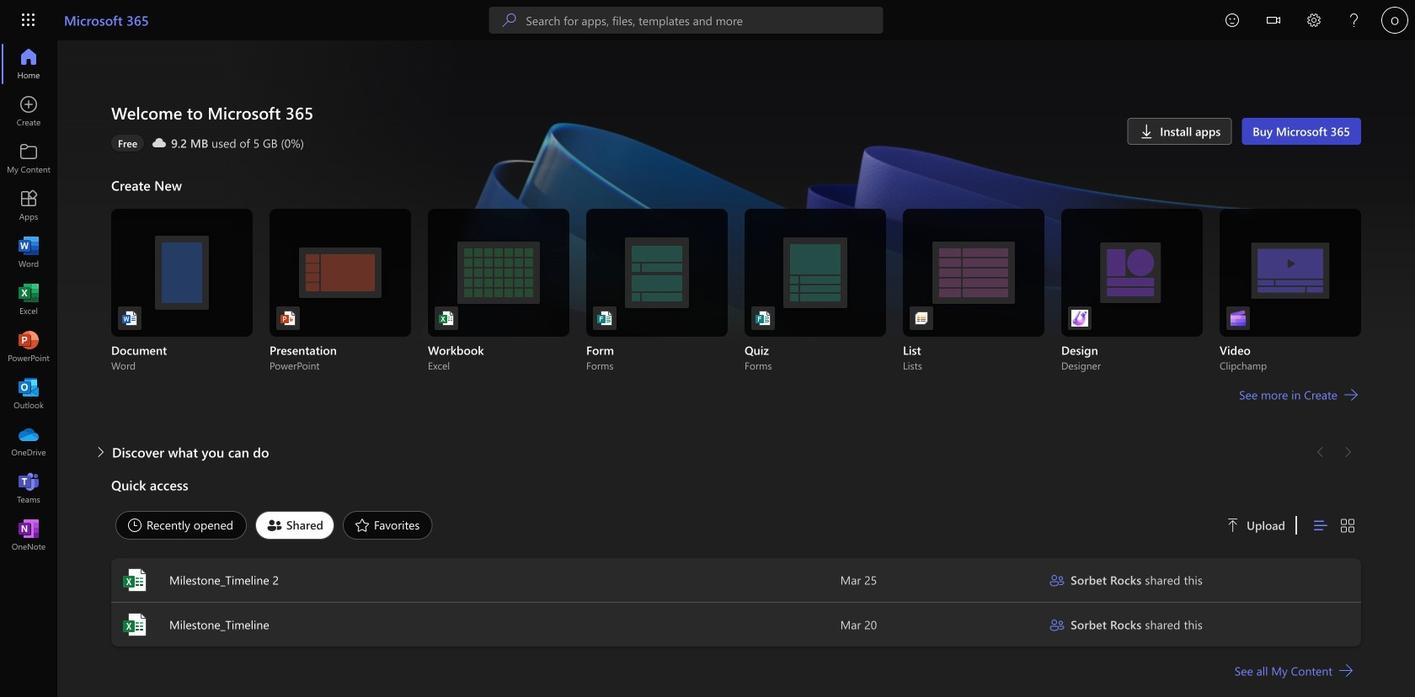 Task type: locate. For each thing, give the bounding box(es) containing it.
banner
[[0, 0, 1416, 43]]

3 tab from the left
[[339, 511, 437, 540]]

application
[[0, 40, 1416, 698]]

favorites element
[[343, 511, 433, 540]]

excel image up powerpoint icon
[[20, 292, 37, 308]]

clipchamp video image
[[1230, 310, 1247, 327]]

designer design image
[[1072, 310, 1089, 327]]

list
[[111, 209, 1362, 372]]

forms survey image
[[597, 310, 613, 327]]

my content image
[[20, 150, 37, 167]]

name milestone_timeline 2 cell
[[111, 567, 841, 594]]

apps image
[[20, 197, 37, 214]]

0 vertical spatial excel image
[[20, 292, 37, 308]]

excel image
[[20, 292, 37, 308], [121, 567, 148, 594]]

navigation
[[0, 40, 57, 560]]

powerpoint image
[[20, 339, 37, 356]]

excel workbook image
[[438, 310, 455, 327]]

designer design image
[[1072, 310, 1089, 327]]

teams image
[[20, 480, 37, 497]]

tab
[[111, 511, 251, 540], [251, 511, 339, 540], [339, 511, 437, 540]]

outlook image
[[20, 386, 37, 403]]

recently opened element
[[115, 511, 247, 540]]

create new element
[[111, 172, 1362, 439]]

excel image up excel image
[[121, 567, 148, 594]]

name milestone_timeline cell
[[111, 612, 841, 639]]

shared element
[[255, 511, 334, 540]]

1 vertical spatial excel image
[[121, 567, 148, 594]]

1 tab from the left
[[111, 511, 251, 540]]

2 tab from the left
[[251, 511, 339, 540]]

None search field
[[489, 7, 883, 34]]

tab list
[[111, 507, 1207, 544]]



Task type: vqa. For each thing, say whether or not it's contained in the screenshot.
the Favorites Element
yes



Task type: describe. For each thing, give the bounding box(es) containing it.
create image
[[20, 103, 37, 120]]

1 horizontal spatial excel image
[[121, 567, 148, 594]]

powerpoint presentation image
[[280, 310, 297, 327]]

onenote image
[[20, 527, 37, 544]]

excel image
[[121, 612, 148, 639]]

word document image
[[121, 310, 138, 327]]

word image
[[20, 244, 37, 261]]

new quiz image
[[755, 310, 772, 327]]

lists list image
[[913, 310, 930, 327]]

Search box. Suggestions appear as you type. search field
[[526, 7, 883, 34]]

this account doesn't have a microsoft 365 subscription. click to view your benefits. tooltip
[[111, 135, 144, 152]]

0 horizontal spatial excel image
[[20, 292, 37, 308]]

account manager for orlandogary85@gmail.com image
[[1382, 7, 1409, 34]]

home image
[[20, 56, 37, 72]]

onedrive image
[[20, 433, 37, 450]]



